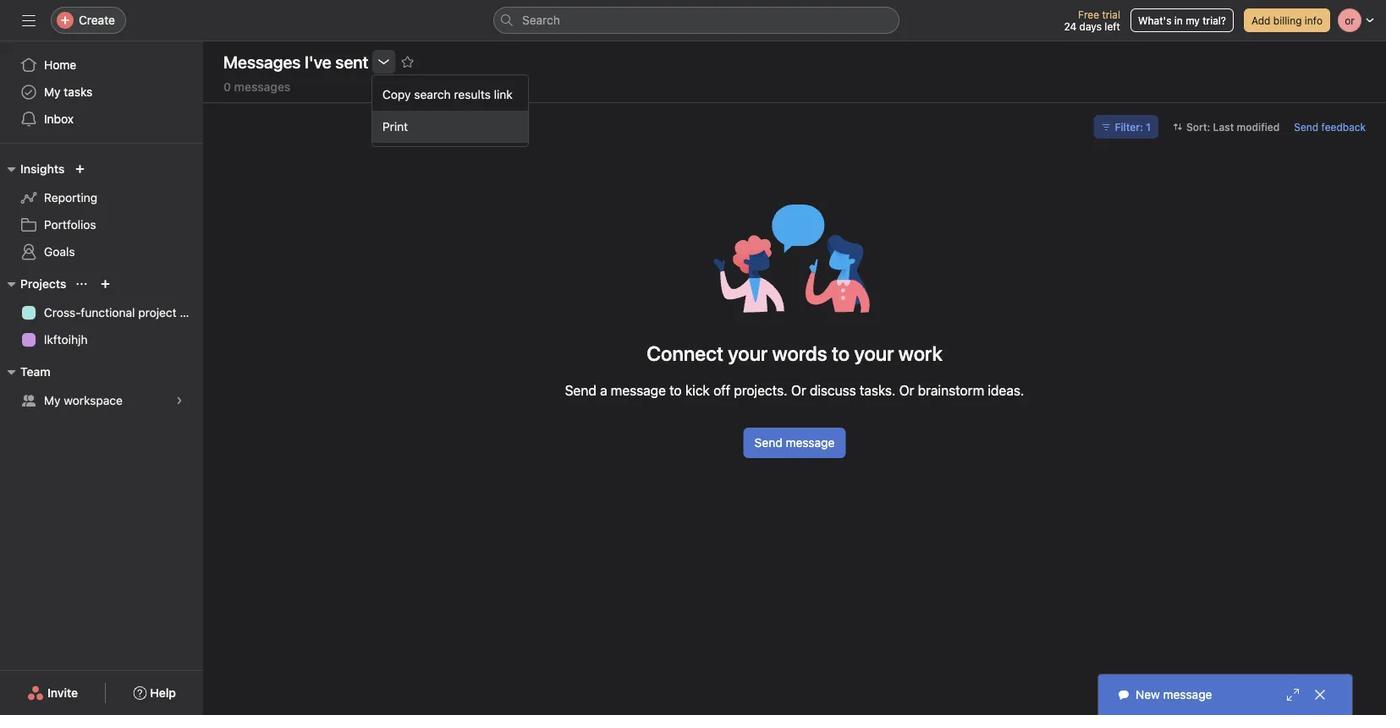 Task type: vqa. For each thing, say whether or not it's contained in the screenshot.
second task… from the bottom
no



Task type: locate. For each thing, give the bounding box(es) containing it.
connect
[[647, 342, 724, 366]]

your
[[728, 342, 768, 366]]

team
[[20, 365, 50, 379]]

send left feedback
[[1294, 121, 1319, 133]]

invite button
[[16, 679, 89, 709]]

brainstorm
[[918, 383, 984, 399]]

my
[[44, 85, 61, 99], [44, 394, 61, 408]]

trial
[[1102, 8, 1120, 20]]

words
[[772, 342, 827, 366]]

to
[[832, 342, 850, 366], [669, 383, 682, 399]]

goals
[[44, 245, 75, 259]]

new message
[[1136, 688, 1212, 702]]

1 horizontal spatial message
[[786, 436, 835, 450]]

1 my from the top
[[44, 85, 61, 99]]

search list box
[[493, 7, 900, 34]]

home
[[44, 58, 76, 72]]

message right the 'a' on the bottom left
[[611, 383, 666, 399]]

send a message to kick off projects. or discuss tasks. or brainstorm ideas.
[[565, 383, 1024, 399]]

send left the 'a' on the bottom left
[[565, 383, 596, 399]]

reporting
[[44, 191, 97, 205]]

sort: last modified
[[1186, 121, 1280, 133]]

what's in my trial? button
[[1130, 8, 1234, 32]]

reporting link
[[10, 184, 193, 212]]

my inside the teams element
[[44, 394, 61, 408]]

1 horizontal spatial send
[[754, 436, 782, 450]]

2 horizontal spatial send
[[1294, 121, 1319, 133]]

my left 'tasks'
[[44, 85, 61, 99]]

add billing info button
[[1244, 8, 1330, 32]]

0 horizontal spatial send
[[565, 383, 596, 399]]

send feedback link
[[1294, 119, 1366, 135]]

1 vertical spatial my
[[44, 394, 61, 408]]

projects button
[[0, 274, 66, 294]]

1 horizontal spatial to
[[832, 342, 850, 366]]

1 vertical spatial message
[[786, 436, 835, 450]]

to up 'discuss'
[[832, 342, 850, 366]]

new project or portfolio image
[[100, 279, 110, 289]]

plan
[[180, 306, 203, 320]]

messages
[[223, 52, 301, 72]]

add
[[1252, 14, 1271, 26]]

filter: 1 button
[[1094, 115, 1158, 139]]

add to starred image
[[401, 55, 414, 69]]

message down send a message to kick off projects. or discuss tasks. or brainstorm ideas. on the bottom of page
[[786, 436, 835, 450]]

send
[[1294, 121, 1319, 133], [565, 383, 596, 399], [754, 436, 782, 450]]

copy search results link
[[382, 88, 513, 102]]

send inside button
[[754, 436, 782, 450]]

global element
[[0, 41, 203, 143]]

0 vertical spatial send
[[1294, 121, 1319, 133]]

free trial 24 days left
[[1064, 8, 1120, 32]]

or right tasks.
[[899, 383, 914, 399]]

insights element
[[0, 154, 203, 269]]

0 horizontal spatial or
[[791, 383, 806, 399]]

0 vertical spatial message
[[611, 383, 666, 399]]

0 vertical spatial to
[[832, 342, 850, 366]]

my tasks
[[44, 85, 93, 99]]

left
[[1105, 20, 1120, 32]]

create button
[[51, 7, 126, 34]]

my tasks link
[[10, 79, 193, 106]]

send message button
[[743, 428, 846, 459]]

print
[[382, 120, 408, 134]]

projects element
[[0, 269, 203, 357]]

or left 'discuss'
[[791, 383, 806, 399]]

discuss
[[810, 383, 856, 399]]

insights button
[[0, 159, 65, 179]]

inbox link
[[10, 106, 193, 133]]

2 vertical spatial send
[[754, 436, 782, 450]]

to for kick
[[669, 383, 682, 399]]

1 horizontal spatial or
[[899, 383, 914, 399]]

send for send a message to kick off projects. or discuss tasks. or brainstorm ideas.
[[565, 383, 596, 399]]

1 vertical spatial to
[[669, 383, 682, 399]]

to for your work
[[832, 342, 850, 366]]

help button
[[122, 679, 187, 709]]

teams element
[[0, 357, 203, 418]]

modified
[[1237, 121, 1280, 133]]

cross-
[[44, 306, 81, 320]]

message
[[611, 383, 666, 399], [786, 436, 835, 450]]

2 my from the top
[[44, 394, 61, 408]]

hide sidebar image
[[22, 14, 36, 27]]

goals link
[[10, 239, 193, 266]]

my inside global element
[[44, 85, 61, 99]]

0 vertical spatial my
[[44, 85, 61, 99]]

1 vertical spatial send
[[565, 383, 596, 399]]

0 horizontal spatial to
[[669, 383, 682, 399]]

to left 'kick' at bottom
[[669, 383, 682, 399]]

or
[[791, 383, 806, 399], [899, 383, 914, 399]]

tasks.
[[860, 383, 896, 399]]

lkftoihjh link
[[10, 327, 193, 354]]

what's in my trial?
[[1138, 14, 1226, 26]]

sort:
[[1186, 121, 1210, 133]]

send down "projects."
[[754, 436, 782, 450]]

0 messages
[[223, 80, 291, 94]]

filter:
[[1115, 121, 1143, 133]]

copy
[[382, 88, 411, 102]]

i've sent
[[305, 52, 369, 72]]

workspace
[[64, 394, 123, 408]]

cross-functional project plan
[[44, 306, 203, 320]]

my for my workspace
[[44, 394, 61, 408]]

my down team
[[44, 394, 61, 408]]

results
[[454, 88, 491, 102]]



Task type: describe. For each thing, give the bounding box(es) containing it.
invite
[[47, 687, 78, 701]]

messages i've sent
[[223, 52, 369, 72]]

project
[[138, 306, 177, 320]]

my workspace link
[[10, 388, 193, 415]]

search
[[414, 88, 451, 102]]

my
[[1186, 14, 1200, 26]]

free
[[1078, 8, 1099, 20]]

projects
[[20, 277, 66, 291]]

message inside send message button
[[786, 436, 835, 450]]

filter: 1
[[1115, 121, 1151, 133]]

expand new message image
[[1286, 689, 1300, 702]]

0
[[223, 80, 231, 94]]

lkftoihjh
[[44, 333, 88, 347]]

0 messages button
[[223, 80, 291, 102]]

my workspace
[[44, 394, 123, 408]]

0 horizontal spatial message
[[611, 383, 666, 399]]

ideas.
[[988, 383, 1024, 399]]

insights
[[20, 162, 65, 176]]

off
[[713, 383, 730, 399]]

search button
[[493, 7, 900, 34]]

last
[[1213, 121, 1234, 133]]

send message
[[754, 436, 835, 450]]

print menu item
[[372, 111, 528, 143]]

inbox
[[44, 112, 74, 126]]

cross-functional project plan link
[[10, 300, 203, 327]]

in
[[1174, 14, 1183, 26]]

home link
[[10, 52, 193, 79]]

days
[[1079, 20, 1102, 32]]

tasks
[[64, 85, 93, 99]]

add billing info
[[1252, 14, 1323, 26]]

send feedback
[[1294, 121, 1366, 133]]

feedback
[[1321, 121, 1366, 133]]

a
[[600, 383, 607, 399]]

new image
[[75, 164, 85, 174]]

trial?
[[1203, 14, 1226, 26]]

messages
[[234, 80, 291, 94]]

send for send message
[[754, 436, 782, 450]]

portfolios
[[44, 218, 96, 232]]

portfolios link
[[10, 212, 193, 239]]

team button
[[0, 362, 50, 382]]

billing
[[1273, 14, 1302, 26]]

sort: last modified button
[[1165, 115, 1287, 139]]

help
[[150, 687, 176, 701]]

2 or from the left
[[899, 383, 914, 399]]

24
[[1064, 20, 1077, 32]]

1 or from the left
[[791, 383, 806, 399]]

kick
[[685, 383, 710, 399]]

see details, my workspace image
[[174, 396, 184, 406]]

info
[[1305, 14, 1323, 26]]

my for my tasks
[[44, 85, 61, 99]]

what's
[[1138, 14, 1172, 26]]

create
[[79, 13, 115, 27]]

search
[[522, 13, 560, 27]]

close image
[[1313, 689, 1327, 702]]

show options, current sort, top image
[[77, 279, 87, 289]]

1
[[1146, 121, 1151, 133]]

link
[[494, 88, 513, 102]]

actions image
[[377, 55, 391, 69]]

connect your words to your work
[[647, 342, 943, 366]]

functional
[[81, 306, 135, 320]]

send for send feedback
[[1294, 121, 1319, 133]]

projects.
[[734, 383, 787, 399]]

your work
[[854, 342, 943, 366]]



